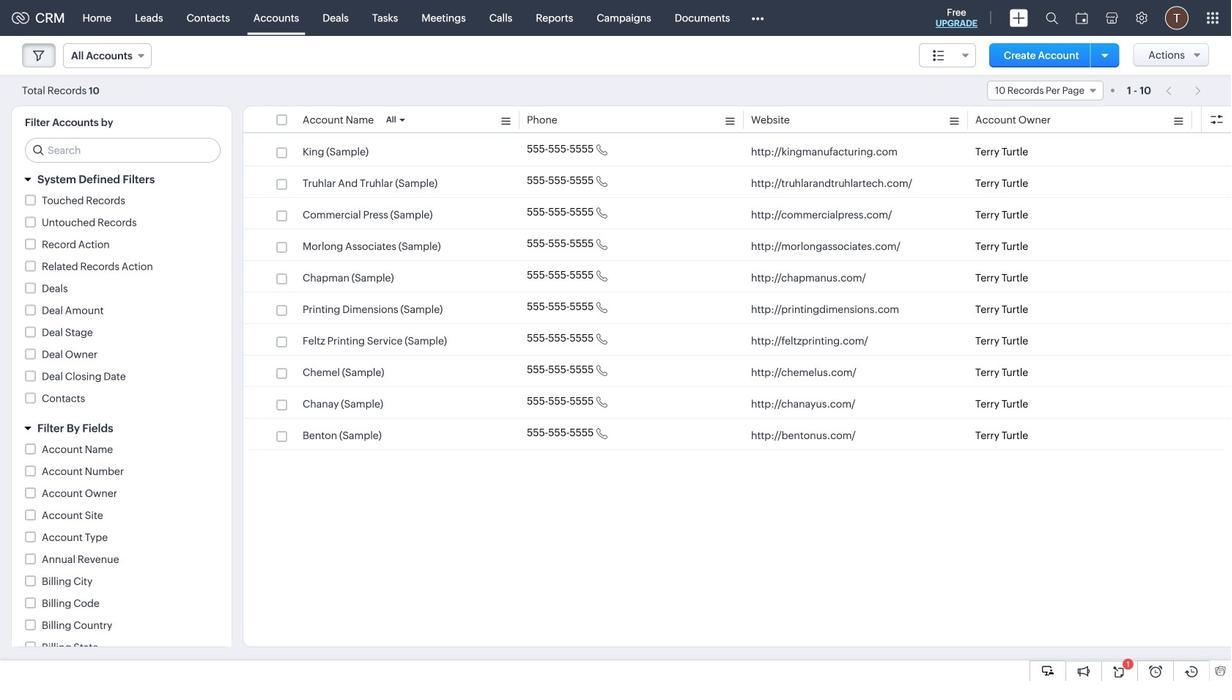 Task type: vqa. For each thing, say whether or not it's contained in the screenshot.
Other Modules field
yes



Task type: describe. For each thing, give the bounding box(es) containing it.
create menu image
[[1011, 9, 1029, 27]]

profile image
[[1166, 6, 1189, 30]]

Search text field
[[26, 139, 220, 162]]

calendar image
[[1076, 12, 1089, 24]]



Task type: locate. For each thing, give the bounding box(es) containing it.
profile element
[[1157, 0, 1198, 36]]

Other Modules field
[[742, 6, 774, 30]]

logo image
[[12, 12, 29, 24]]

None field
[[63, 43, 152, 68], [920, 43, 977, 67], [988, 81, 1104, 100], [63, 43, 152, 68], [988, 81, 1104, 100]]

search image
[[1046, 12, 1059, 24]]

search element
[[1038, 0, 1068, 36]]

row group
[[243, 135, 1232, 450]]

size image
[[934, 49, 945, 62]]

navigation
[[1159, 80, 1210, 101]]

none field size
[[920, 43, 977, 67]]

create menu element
[[1002, 0, 1038, 36]]



